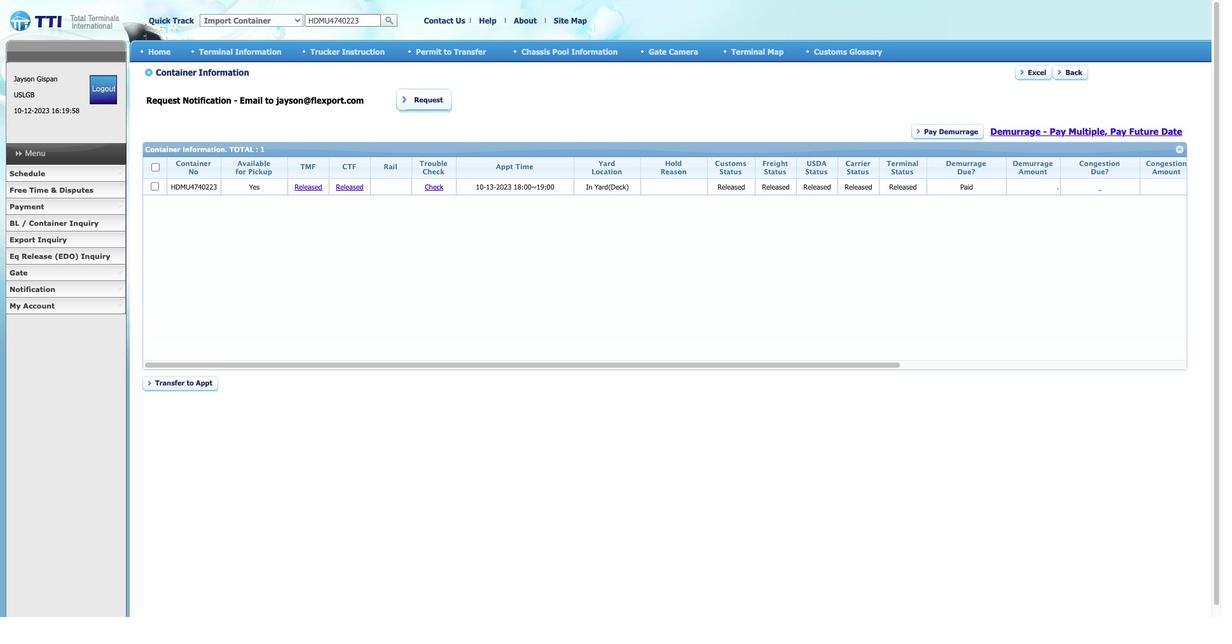 Task type: locate. For each thing, give the bounding box(es) containing it.
12-
[[24, 106, 34, 115]]

notification
[[10, 285, 55, 293]]

map
[[571, 16, 587, 25], [768, 47, 784, 56]]

gate down eq
[[10, 269, 28, 277]]

time
[[29, 186, 48, 194]]

0 horizontal spatial information
[[235, 47, 282, 56]]

transfer
[[454, 47, 486, 56]]

gate inside 'link'
[[10, 269, 28, 277]]

eq
[[10, 252, 19, 260]]

contact us
[[424, 16, 466, 25]]

0 vertical spatial inquiry
[[70, 219, 99, 227]]

1 horizontal spatial map
[[768, 47, 784, 56]]

gate camera
[[649, 47, 699, 56]]

1 horizontal spatial information
[[572, 47, 618, 56]]

export inquiry link
[[6, 232, 126, 248]]

gate left camera
[[649, 47, 667, 56]]

0 vertical spatial gate
[[649, 47, 667, 56]]

home
[[148, 47, 171, 56]]

&
[[51, 186, 57, 194]]

0 horizontal spatial gate
[[10, 269, 28, 277]]

gate for gate
[[10, 269, 28, 277]]

1 horizontal spatial terminal
[[732, 47, 766, 56]]

us
[[456, 16, 466, 25]]

container
[[29, 219, 67, 227]]

1 vertical spatial map
[[768, 47, 784, 56]]

0 vertical spatial map
[[571, 16, 587, 25]]

2 information from the left
[[572, 47, 618, 56]]

glossary
[[850, 47, 883, 56]]

eq release (edo) inquiry
[[10, 252, 110, 260]]

about link
[[514, 16, 537, 25]]

terminal
[[199, 47, 233, 56], [732, 47, 766, 56]]

eq release (edo) inquiry link
[[6, 248, 126, 265]]

my account link
[[6, 298, 126, 314]]

0 horizontal spatial map
[[571, 16, 587, 25]]

0 horizontal spatial terminal
[[199, 47, 233, 56]]

permit
[[416, 47, 442, 56]]

permit to transfer
[[416, 47, 486, 56]]

2 terminal from the left
[[732, 47, 766, 56]]

information
[[235, 47, 282, 56], [572, 47, 618, 56]]

1 terminal from the left
[[199, 47, 233, 56]]

inquiry for container
[[70, 219, 99, 227]]

jayson gispan
[[14, 74, 58, 83]]

map left 'customs'
[[768, 47, 784, 56]]

(edo)
[[55, 252, 79, 260]]

my account
[[10, 302, 55, 310]]

inquiry down payment "link"
[[70, 219, 99, 227]]

gispan
[[37, 74, 58, 83]]

2 vertical spatial inquiry
[[81, 252, 110, 260]]

trucker
[[311, 47, 340, 56]]

inquiry inside 'link'
[[70, 219, 99, 227]]

free
[[10, 186, 27, 194]]

inquiry
[[70, 219, 99, 227], [38, 235, 67, 244], [81, 252, 110, 260]]

payment
[[10, 202, 44, 211]]

inquiry right (edo)
[[81, 252, 110, 260]]

schedule link
[[6, 165, 126, 182]]

inquiry down bl / container inquiry
[[38, 235, 67, 244]]

account
[[23, 302, 55, 310]]

1 vertical spatial gate
[[10, 269, 28, 277]]

payment link
[[6, 199, 126, 215]]

1 horizontal spatial gate
[[649, 47, 667, 56]]

trucker instruction
[[311, 47, 385, 56]]

customs glossary
[[815, 47, 883, 56]]

terminal for terminal map
[[732, 47, 766, 56]]

16:19:58
[[52, 106, 79, 115]]

None text field
[[305, 14, 381, 27]]

terminal map
[[732, 47, 784, 56]]

map right site
[[571, 16, 587, 25]]

gate
[[649, 47, 667, 56], [10, 269, 28, 277]]



Task type: vqa. For each thing, say whether or not it's contained in the screenshot.
10-12-2023 16:15:05
no



Task type: describe. For each thing, give the bounding box(es) containing it.
help link
[[479, 16, 497, 25]]

gate link
[[6, 265, 126, 281]]

free time & disputes
[[10, 186, 94, 194]]

export inquiry
[[10, 235, 67, 244]]

jayson
[[14, 74, 35, 83]]

terminal for terminal information
[[199, 47, 233, 56]]

schedule
[[10, 169, 45, 178]]

pool
[[553, 47, 569, 56]]

2023
[[34, 106, 49, 115]]

uslgb
[[14, 90, 34, 99]]

site map
[[554, 16, 587, 25]]

quick
[[149, 16, 171, 25]]

to
[[444, 47, 452, 56]]

instruction
[[342, 47, 385, 56]]

chassis pool information
[[522, 47, 618, 56]]

chassis
[[522, 47, 550, 56]]

/
[[22, 219, 27, 227]]

contact us link
[[424, 16, 466, 25]]

site
[[554, 16, 569, 25]]

camera
[[669, 47, 699, 56]]

map for terminal map
[[768, 47, 784, 56]]

10-12-2023 16:19:58
[[14, 106, 79, 115]]

help
[[479, 16, 497, 25]]

1 information from the left
[[235, 47, 282, 56]]

map for site map
[[571, 16, 587, 25]]

bl / container inquiry link
[[6, 215, 126, 232]]

inquiry for (edo)
[[81, 252, 110, 260]]

export
[[10, 235, 35, 244]]

notification link
[[6, 281, 126, 298]]

login image
[[90, 75, 117, 104]]

customs
[[815, 47, 848, 56]]

my
[[10, 302, 21, 310]]

free time & disputes link
[[6, 182, 126, 199]]

contact
[[424, 16, 454, 25]]

about
[[514, 16, 537, 25]]

bl
[[10, 219, 19, 227]]

site map link
[[554, 16, 587, 25]]

track
[[173, 16, 194, 25]]

disputes
[[59, 186, 94, 194]]

quick track
[[149, 16, 194, 25]]

terminal information
[[199, 47, 282, 56]]

1 vertical spatial inquiry
[[38, 235, 67, 244]]

bl / container inquiry
[[10, 219, 99, 227]]

gate for gate camera
[[649, 47, 667, 56]]

10-
[[14, 106, 24, 115]]

release
[[22, 252, 52, 260]]



